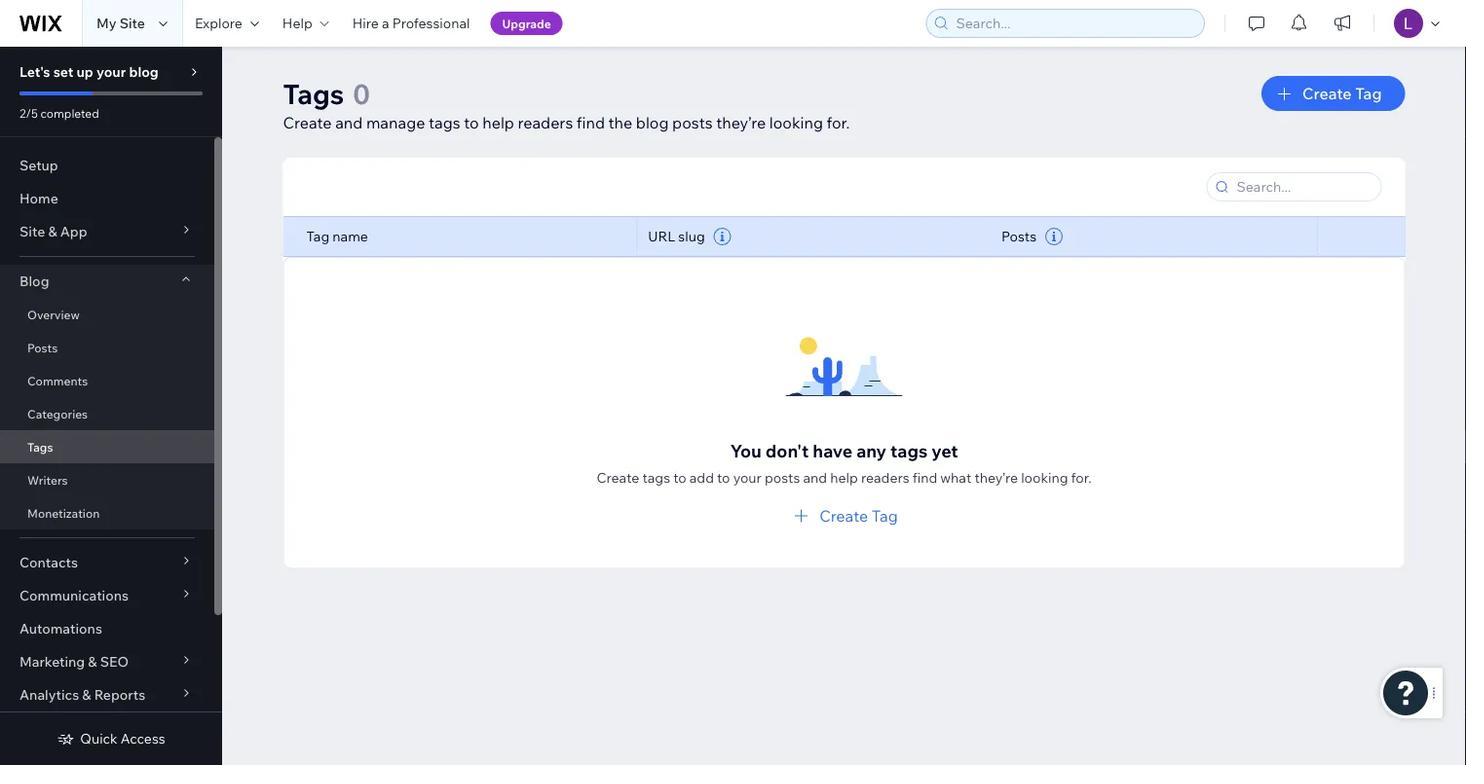 Task type: locate. For each thing, give the bounding box(es) containing it.
tag
[[1356, 84, 1382, 103], [306, 228, 330, 245], [872, 506, 898, 526]]

create tag
[[1303, 84, 1382, 103], [820, 506, 898, 526]]

automations link
[[0, 613, 214, 646]]

overview
[[27, 307, 80, 322]]

1 horizontal spatial tag
[[872, 506, 898, 526]]

readers
[[518, 113, 573, 133], [861, 469, 910, 486]]

posts inside sidebar element
[[27, 341, 58, 355]]

slug
[[678, 228, 705, 245]]

tags for tags
[[27, 440, 53, 455]]

0 horizontal spatial they're
[[716, 113, 766, 133]]

tags 0 create and manage tags to help readers find the blog posts they're looking for.
[[283, 76, 850, 133]]

marketing & seo
[[19, 654, 129, 671]]

setup
[[19, 157, 58, 174]]

for.
[[827, 113, 850, 133], [1071, 469, 1092, 486]]

posts link
[[0, 331, 214, 364]]

2 vertical spatial &
[[82, 687, 91, 704]]

hire a professional
[[352, 15, 470, 32]]

analytics & reports
[[19, 687, 145, 704]]

1 vertical spatial they're
[[975, 469, 1018, 486]]

home
[[19, 190, 58, 207]]

0 vertical spatial tags
[[429, 113, 461, 133]]

0 vertical spatial &
[[48, 223, 57, 240]]

0 vertical spatial site
[[120, 15, 145, 32]]

blog
[[129, 63, 159, 80], [636, 113, 669, 133]]

0 horizontal spatial your
[[96, 63, 126, 80]]

communications button
[[0, 580, 214, 613]]

1 horizontal spatial create tag button
[[1262, 76, 1405, 111]]

posts inside you don't have any tags yet create tags to add to your posts and help readers find what they're looking for.
[[765, 469, 800, 486]]

home link
[[0, 182, 214, 215]]

quick
[[80, 731, 118, 748]]

tags
[[283, 76, 344, 111], [27, 440, 53, 455]]

add
[[690, 469, 714, 486]]

your down you
[[733, 469, 762, 486]]

1 vertical spatial tag
[[306, 228, 330, 245]]

1 horizontal spatial looking
[[1021, 469, 1068, 486]]

0 vertical spatial for.
[[827, 113, 850, 133]]

1 horizontal spatial search... field
[[1231, 173, 1375, 201]]

blog
[[19, 273, 49, 290]]

0 vertical spatial your
[[96, 63, 126, 80]]

0 vertical spatial blog
[[129, 63, 159, 80]]

1 vertical spatial readers
[[861, 469, 910, 486]]

tags left the yet
[[891, 440, 928, 462]]

1 vertical spatial posts
[[765, 469, 800, 486]]

tags left add
[[643, 469, 670, 486]]

1 horizontal spatial help
[[830, 469, 858, 486]]

0 horizontal spatial to
[[464, 113, 479, 133]]

your inside you don't have any tags yet create tags to add to your posts and help readers find what they're looking for.
[[733, 469, 762, 486]]

0 horizontal spatial tags
[[27, 440, 53, 455]]

0 vertical spatial posts
[[672, 113, 713, 133]]

posts
[[672, 113, 713, 133], [765, 469, 800, 486]]

categories
[[27, 407, 88, 421]]

1 horizontal spatial they're
[[975, 469, 1018, 486]]

tags
[[429, 113, 461, 133], [891, 440, 928, 462], [643, 469, 670, 486]]

site down home
[[19, 223, 45, 240]]

upgrade button
[[491, 12, 563, 35]]

0 vertical spatial create tag
[[1303, 84, 1382, 103]]

you don't have any tags yet create tags to add to your posts and help readers find what they're looking for.
[[597, 440, 1092, 486]]

0 vertical spatial tag
[[1356, 84, 1382, 103]]

1 vertical spatial create tag button
[[790, 504, 898, 528]]

& left reports
[[82, 687, 91, 704]]

posts right the the
[[672, 113, 713, 133]]

name
[[333, 228, 368, 245]]

& for site
[[48, 223, 57, 240]]

the
[[609, 113, 633, 133]]

tags up writers
[[27, 440, 53, 455]]

0 vertical spatial looking
[[769, 113, 823, 133]]

& left the "app"
[[48, 223, 57, 240]]

1 horizontal spatial for.
[[1071, 469, 1092, 486]]

2 vertical spatial tags
[[643, 469, 670, 486]]

0 vertical spatial help
[[483, 113, 514, 133]]

to right the manage
[[464, 113, 479, 133]]

0 vertical spatial find
[[577, 113, 605, 133]]

0 vertical spatial create tag button
[[1262, 76, 1405, 111]]

to
[[464, 113, 479, 133], [673, 469, 687, 486], [717, 469, 730, 486]]

0 horizontal spatial for.
[[827, 113, 850, 133]]

looking
[[769, 113, 823, 133], [1021, 469, 1068, 486]]

my
[[96, 15, 116, 32]]

site
[[120, 15, 145, 32], [19, 223, 45, 240]]

create inside you don't have any tags yet create tags to add to your posts and help readers find what they're looking for.
[[597, 469, 639, 486]]

to right add
[[717, 469, 730, 486]]

help
[[483, 113, 514, 133], [830, 469, 858, 486]]

0 vertical spatial and
[[335, 113, 363, 133]]

and inside tags 0 create and manage tags to help readers find the blog posts they're looking for.
[[335, 113, 363, 133]]

blog inside tags 0 create and manage tags to help readers find the blog posts they're looking for.
[[636, 113, 669, 133]]

upgrade
[[502, 16, 551, 31]]

0 horizontal spatial create tag
[[820, 506, 898, 526]]

up
[[76, 63, 93, 80]]

they're
[[716, 113, 766, 133], [975, 469, 1018, 486]]

your right up
[[96, 63, 126, 80]]

1 vertical spatial blog
[[636, 113, 669, 133]]

1 vertical spatial tags
[[27, 440, 53, 455]]

1 vertical spatial your
[[733, 469, 762, 486]]

2 horizontal spatial tag
[[1356, 84, 1382, 103]]

to left add
[[673, 469, 687, 486]]

2 horizontal spatial to
[[717, 469, 730, 486]]

they're inside you don't have any tags yet create tags to add to your posts and help readers find what they're looking for.
[[975, 469, 1018, 486]]

create tag button
[[1262, 76, 1405, 111], [790, 504, 898, 528]]

tags for tags 0 create and manage tags to help readers find the blog posts they're looking for.
[[283, 76, 344, 111]]

0 horizontal spatial looking
[[769, 113, 823, 133]]

tags left 0
[[283, 76, 344, 111]]

1 vertical spatial looking
[[1021, 469, 1068, 486]]

blog down my site
[[129, 63, 159, 80]]

0 vertical spatial readers
[[518, 113, 573, 133]]

1 horizontal spatial site
[[120, 15, 145, 32]]

sidebar element
[[0, 47, 222, 766]]

1 horizontal spatial your
[[733, 469, 762, 486]]

&
[[48, 223, 57, 240], [88, 654, 97, 671], [82, 687, 91, 704]]

1 horizontal spatial posts
[[765, 469, 800, 486]]

tags inside sidebar element
[[27, 440, 53, 455]]

and down have
[[803, 469, 827, 486]]

app
[[60, 223, 87, 240]]

1 vertical spatial and
[[803, 469, 827, 486]]

1 horizontal spatial readers
[[861, 469, 910, 486]]

Search... field
[[950, 10, 1198, 37], [1231, 173, 1375, 201]]

monetization
[[27, 506, 100, 521]]

contacts button
[[0, 547, 214, 580]]

1 horizontal spatial blog
[[636, 113, 669, 133]]

blog button
[[0, 265, 214, 298]]

marketing & seo button
[[0, 646, 214, 679]]

tags inside tags 0 create and manage tags to help readers find the blog posts they're looking for.
[[283, 76, 344, 111]]

create
[[1303, 84, 1352, 103], [283, 113, 332, 133], [597, 469, 639, 486], [820, 506, 868, 526]]

overview link
[[0, 298, 214, 331]]

site right my
[[120, 15, 145, 32]]

manage
[[366, 113, 425, 133]]

posts for don't
[[765, 469, 800, 486]]

posts
[[1002, 228, 1037, 245], [27, 341, 58, 355]]

create tag for the create tag "button" to the left
[[820, 506, 898, 526]]

1 horizontal spatial tags
[[283, 76, 344, 111]]

your
[[96, 63, 126, 80], [733, 469, 762, 486]]

tag for right the create tag "button"
[[1356, 84, 1382, 103]]

0 vertical spatial they're
[[716, 113, 766, 133]]

comments
[[27, 374, 88, 388]]

posts inside tags 0 create and manage tags to help readers find the blog posts they're looking for.
[[672, 113, 713, 133]]

site & app button
[[0, 215, 214, 248]]

professional
[[392, 15, 470, 32]]

comments link
[[0, 364, 214, 398]]

0 horizontal spatial blog
[[129, 63, 159, 80]]

blog right the the
[[636, 113, 669, 133]]

analytics & reports button
[[0, 679, 214, 712]]

1 vertical spatial find
[[913, 469, 938, 486]]

1 vertical spatial create tag
[[820, 506, 898, 526]]

0 horizontal spatial help
[[483, 113, 514, 133]]

1 vertical spatial help
[[830, 469, 858, 486]]

posts for 0
[[672, 113, 713, 133]]

& inside "popup button"
[[82, 687, 91, 704]]

posts down don't
[[765, 469, 800, 486]]

0 horizontal spatial tags
[[429, 113, 461, 133]]

tags right the manage
[[429, 113, 461, 133]]

2 vertical spatial tag
[[872, 506, 898, 526]]

0 horizontal spatial readers
[[518, 113, 573, 133]]

readers down any
[[861, 469, 910, 486]]

0 vertical spatial tags
[[283, 76, 344, 111]]

0 vertical spatial posts
[[1002, 228, 1037, 245]]

0 horizontal spatial posts
[[27, 341, 58, 355]]

0 horizontal spatial and
[[335, 113, 363, 133]]

1 vertical spatial &
[[88, 654, 97, 671]]

analytics
[[19, 687, 79, 704]]

0 horizontal spatial posts
[[672, 113, 713, 133]]

readers left the the
[[518, 113, 573, 133]]

0 horizontal spatial search... field
[[950, 10, 1198, 37]]

1 vertical spatial site
[[19, 223, 45, 240]]

1 horizontal spatial create tag
[[1303, 84, 1382, 103]]

readers inside tags 0 create and manage tags to help readers find the blog posts they're looking for.
[[518, 113, 573, 133]]

find left what
[[913, 469, 938, 486]]

find inside tags 0 create and manage tags to help readers find the blog posts they're looking for.
[[577, 113, 605, 133]]

1 vertical spatial posts
[[27, 341, 58, 355]]

1 vertical spatial for.
[[1071, 469, 1092, 486]]

access
[[121, 731, 165, 748]]

what
[[941, 469, 972, 486]]

1 horizontal spatial to
[[673, 469, 687, 486]]

& left seo
[[88, 654, 97, 671]]

1 horizontal spatial find
[[913, 469, 938, 486]]

find left the the
[[577, 113, 605, 133]]

and
[[335, 113, 363, 133], [803, 469, 827, 486]]

find
[[577, 113, 605, 133], [913, 469, 938, 486]]

1 horizontal spatial and
[[803, 469, 827, 486]]

tag for the create tag "button" to the left
[[872, 506, 898, 526]]

and down 0
[[335, 113, 363, 133]]

explore
[[195, 15, 242, 32]]

and inside you don't have any tags yet create tags to add to your posts and help readers find what they're looking for.
[[803, 469, 827, 486]]

1 vertical spatial tags
[[891, 440, 928, 462]]

looking inside tags 0 create and manage tags to help readers find the blog posts they're looking for.
[[769, 113, 823, 133]]

help inside tags 0 create and manage tags to help readers find the blog posts they're looking for.
[[483, 113, 514, 133]]

0 horizontal spatial site
[[19, 223, 45, 240]]

0 horizontal spatial find
[[577, 113, 605, 133]]



Task type: describe. For each thing, give the bounding box(es) containing it.
have
[[813, 440, 853, 462]]

completed
[[41, 106, 99, 120]]

tags link
[[0, 431, 214, 464]]

let's
[[19, 63, 50, 80]]

0
[[353, 76, 370, 111]]

2/5
[[19, 106, 38, 120]]

help inside you don't have any tags yet create tags to add to your posts and help readers find what they're looking for.
[[830, 469, 858, 486]]

any
[[857, 440, 887, 462]]

1 vertical spatial search... field
[[1231, 173, 1375, 201]]

monetization link
[[0, 497, 214, 530]]

0 vertical spatial search... field
[[950, 10, 1198, 37]]

to inside tags 0 create and manage tags to help readers find the blog posts they're looking for.
[[464, 113, 479, 133]]

quick access button
[[57, 731, 165, 748]]

help
[[282, 15, 312, 32]]

& for marketing
[[88, 654, 97, 671]]

quick access
[[80, 731, 165, 748]]

setup link
[[0, 149, 214, 182]]

url
[[648, 228, 675, 245]]

2 horizontal spatial tags
[[891, 440, 928, 462]]

contacts
[[19, 554, 78, 571]]

& for analytics
[[82, 687, 91, 704]]

seo
[[100, 654, 129, 671]]

writers link
[[0, 464, 214, 497]]

site & app
[[19, 223, 87, 240]]

tag name
[[306, 228, 368, 245]]

categories link
[[0, 398, 214, 431]]

your inside sidebar element
[[96, 63, 126, 80]]

create inside tags 0 create and manage tags to help readers find the blog posts they're looking for.
[[283, 113, 332, 133]]

find inside you don't have any tags yet create tags to add to your posts and help readers find what they're looking for.
[[913, 469, 938, 486]]

hire
[[352, 15, 379, 32]]

blog inside sidebar element
[[129, 63, 159, 80]]

yet
[[932, 440, 958, 462]]

reports
[[94, 687, 145, 704]]

url slug
[[648, 228, 705, 245]]

a
[[382, 15, 389, 32]]

site inside site & app "dropdown button"
[[19, 223, 45, 240]]

you
[[730, 440, 762, 462]]

readers inside you don't have any tags yet create tags to add to your posts and help readers find what they're looking for.
[[861, 469, 910, 486]]

0 horizontal spatial tag
[[306, 228, 330, 245]]

set
[[53, 63, 73, 80]]

1 horizontal spatial tags
[[643, 469, 670, 486]]

2/5 completed
[[19, 106, 99, 120]]

let's set up your blog
[[19, 63, 159, 80]]

1 horizontal spatial posts
[[1002, 228, 1037, 245]]

writers
[[27, 473, 68, 488]]

create tag for right the create tag "button"
[[1303, 84, 1382, 103]]

for. inside you don't have any tags yet create tags to add to your posts and help readers find what they're looking for.
[[1071, 469, 1092, 486]]

0 horizontal spatial create tag button
[[790, 504, 898, 528]]

for. inside tags 0 create and manage tags to help readers find the blog posts they're looking for.
[[827, 113, 850, 133]]

help button
[[271, 0, 341, 47]]

don't
[[766, 440, 809, 462]]

they're inside tags 0 create and manage tags to help readers find the blog posts they're looking for.
[[716, 113, 766, 133]]

automations
[[19, 621, 102, 638]]

my site
[[96, 15, 145, 32]]

communications
[[19, 588, 129, 605]]

marketing
[[19, 654, 85, 671]]

looking inside you don't have any tags yet create tags to add to your posts and help readers find what they're looking for.
[[1021, 469, 1068, 486]]

hire a professional link
[[341, 0, 482, 47]]

tags inside tags 0 create and manage tags to help readers find the blog posts they're looking for.
[[429, 113, 461, 133]]



Task type: vqa. For each thing, say whether or not it's contained in the screenshot.
topmost Total
no



